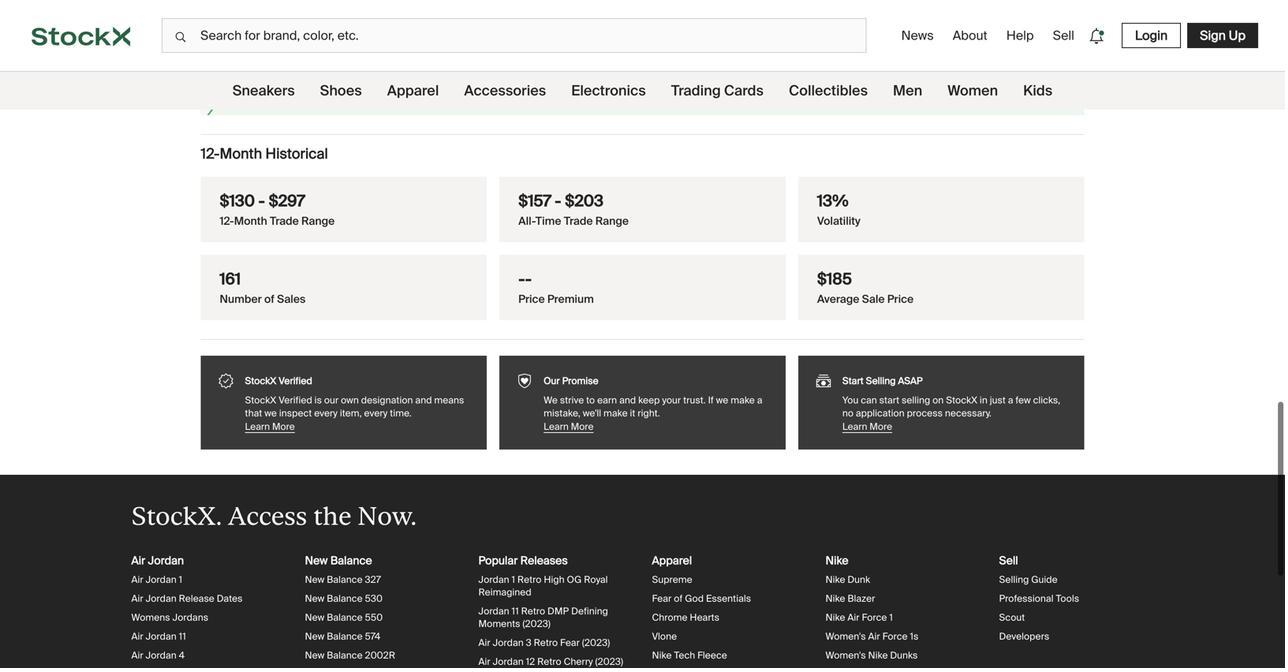 Task type: describe. For each thing, give the bounding box(es) containing it.
air jordan 1 link
[[131, 574, 182, 586]]

new balance 550 link
[[305, 612, 383, 624]]

new balance 530 link
[[305, 593, 383, 605]]

retro left "dmp"
[[521, 605, 545, 617]]

login
[[1136, 27, 1168, 44]]

nike down women's air force 1s link
[[868, 649, 888, 662]]

sales
[[277, 292, 306, 307]]

means
[[434, 394, 464, 406]]

nike air force 1 link
[[826, 612, 893, 624]]

reimagined
[[479, 586, 532, 599]]

defining
[[571, 605, 608, 617]]

vlone link
[[652, 631, 677, 643]]

nike nike dunk nike blazer nike air force 1 women's air force 1s women's nike dunks
[[826, 554, 919, 662]]

chrome hearts link
[[652, 612, 720, 624]]

stockx.
[[131, 502, 222, 531]]

1 vertical spatial force
[[883, 631, 908, 643]]

up
[[1229, 27, 1246, 44]]

supreme link
[[652, 574, 693, 586]]

jordan 1 retro high og royal reimagined link
[[479, 574, 608, 599]]

new balance 327 link
[[305, 574, 381, 586]]

womens
[[131, 612, 170, 624]]

nike up nike dunk link
[[826, 554, 849, 568]]

1 vertical spatial sell link
[[999, 554, 1019, 568]]

volatility
[[817, 214, 861, 228]]

necessary.
[[945, 407, 992, 419]]

men
[[893, 82, 923, 100]]

royal
[[584, 574, 608, 586]]

balance down new balance 550 link
[[327, 631, 363, 643]]

news link
[[895, 21, 940, 50]]

air jordan 4 link
[[131, 649, 185, 662]]

time.
[[390, 407, 412, 419]]

550
[[365, 612, 383, 624]]

3 new from the top
[[305, 593, 325, 605]]

nike down the nike blazer link
[[826, 612, 846, 624]]

stockx. access the now.
[[131, 502, 417, 531]]

login button
[[1122, 23, 1181, 48]]

stockx logo link
[[0, 0, 162, 71]]

0 vertical spatial 12-
[[201, 145, 220, 163]]

air jordan list
[[131, 554, 286, 668]]

trading cards
[[671, 82, 764, 100]]

1s
[[910, 631, 919, 643]]

dmp
[[548, 605, 569, 617]]

scout
[[999, 612, 1025, 624]]

stockx logo image
[[32, 27, 130, 46]]

5 new from the top
[[305, 631, 325, 643]]

on
[[933, 394, 944, 406]]

our promise we strive to earn and keep your trust. if we make a mistake, we'll make it right. learn more
[[544, 375, 763, 433]]

nike link
[[826, 554, 849, 568]]

start
[[843, 375, 864, 387]]

women
[[948, 82, 998, 100]]

item,
[[340, 407, 362, 419]]

women's nike dunks link
[[826, 649, 918, 662]]

time
[[536, 214, 561, 228]]

- for -
[[525, 269, 532, 289]]

1 verified from the top
[[279, 375, 312, 387]]

air jordan 12 retro cherry (2023) link
[[479, 656, 623, 668]]

application
[[856, 407, 905, 419]]

11 inside air jordan air jordan 1 air jordan release dates womens jordans air jordan 11 air jordan 4
[[179, 631, 186, 643]]

and inside stockx verified stockx verified is our own designation and means that we inspect every item, every time. learn more
[[415, 394, 432, 406]]

balance down new balance 530 link
[[327, 612, 363, 624]]

shoes
[[320, 82, 362, 100]]

trading
[[671, 82, 721, 100]]

popular
[[479, 554, 518, 568]]

range for $297
[[301, 214, 335, 228]]

13% volatility
[[817, 191, 861, 228]]

1 inside nike nike dunk nike blazer nike air force 1 women's air force 1s women's nike dunks
[[890, 612, 893, 624]]

0 vertical spatial month
[[220, 145, 262, 163]]

cherry
[[564, 656, 593, 668]]

a inside start selling asap you can start selling on stockx in just a few clicks, no application process necessary. learn more
[[1008, 394, 1014, 406]]

of inside apparel supreme fear of god essentials chrome hearts vlone nike tech fleece
[[674, 593, 683, 605]]

jordan down 'air jordan 11' link
[[146, 649, 177, 662]]

trading cards link
[[671, 72, 764, 110]]

fear inside popular releases jordan 1 retro high og royal reimagined jordan 11 retro dmp defining moments (2023) air jordan 3 retro fear (2023) air jordan 12 retro cherry (2023)
[[560, 637, 580, 649]]

$157           -            $203 all-time trade range
[[519, 191, 629, 228]]

1 vertical spatial (2023)
[[582, 637, 610, 649]]

essentials
[[706, 593, 751, 605]]

more inside start selling asap you can start selling on stockx in just a few clicks, no application process necessary. learn more
[[870, 421, 893, 433]]

supreme
[[652, 574, 693, 586]]

jordans
[[172, 612, 208, 624]]

the
[[313, 502, 352, 531]]

selling for start
[[866, 375, 896, 387]]

fear inside apparel supreme fear of god essentials chrome hearts vlone nike tech fleece
[[652, 593, 672, 605]]

popular releases jordan 1 retro high og royal reimagined jordan 11 retro dmp defining moments (2023) air jordan 3 retro fear (2023) air jordan 12 retro cherry (2023)
[[479, 554, 623, 668]]

release
[[179, 593, 215, 605]]

learn more link for keep
[[544, 420, 770, 434]]

1 inside popular releases jordan 1 retro high og royal reimagined jordan 11 retro dmp defining moments (2023) air jordan 3 retro fear (2023) air jordan 12 retro cherry (2023)
[[512, 574, 515, 586]]

no
[[843, 407, 854, 419]]

2002r
[[365, 649, 395, 662]]

about link
[[947, 21, 994, 50]]

our
[[544, 375, 560, 387]]

0 vertical spatial force
[[862, 612, 887, 624]]

sale
[[862, 292, 885, 307]]

learn more link for designation
[[245, 420, 471, 434]]

balance up new balance 530 link
[[327, 574, 363, 586]]

$297
[[269, 191, 305, 211]]

learn inside our promise we strive to earn and keep your trust. if we make a mistake, we'll make it right. learn more
[[544, 421, 569, 433]]

it
[[630, 407, 636, 419]]

$157
[[519, 191, 551, 211]]

more inside our promise we strive to earn and keep your trust. if we make a mistake, we'll make it right. learn more
[[571, 421, 594, 433]]

2 every from the left
[[364, 407, 388, 419]]

sign up button
[[1188, 23, 1259, 48]]

a inside our promise we strive to earn and keep your trust. if we make a mistake, we'll make it right. learn more
[[757, 394, 763, 406]]

apparel for apparel supreme fear of god essentials chrome hearts vlone nike tech fleece
[[652, 554, 692, 568]]

developers
[[999, 631, 1050, 643]]

2 vertical spatial (2023)
[[595, 656, 623, 668]]

tools
[[1056, 593, 1080, 605]]

jordan up moments on the left of the page
[[479, 605, 510, 617]]

stockx inside start selling asap you can start selling on stockx in just a few clicks, no application process necessary. learn more
[[946, 394, 978, 406]]

guide
[[1032, 574, 1058, 586]]

2 women's from the top
[[826, 649, 866, 662]]

men link
[[893, 72, 923, 110]]

sell selling guide professional tools scout developers
[[999, 554, 1080, 643]]

apparel for apparel
[[387, 82, 439, 100]]

retro right "12" at the bottom left
[[538, 656, 562, 668]]

we
[[544, 394, 558, 406]]

jordan 11 retro dmp defining moments (2023) link
[[479, 605, 608, 630]]

trade for $297
[[270, 214, 299, 228]]

apparel list
[[652, 554, 807, 668]]



Task type: vqa. For each thing, say whether or not it's contained in the screenshot.


Task type: locate. For each thing, give the bounding box(es) containing it.
12- down $130
[[220, 214, 234, 228]]

1 women's from the top
[[826, 631, 866, 643]]

kids
[[1024, 82, 1053, 100]]

fear up chrome
[[652, 593, 672, 605]]

apparel right shoes
[[387, 82, 439, 100]]

jordan
[[148, 554, 184, 568], [146, 574, 177, 586], [479, 574, 510, 586], [146, 593, 177, 605], [479, 605, 510, 617], [146, 631, 177, 643], [493, 637, 524, 649], [146, 649, 177, 662], [493, 656, 524, 668]]

price inside $185 average sale price
[[888, 292, 914, 307]]

retro down "popular releases" link
[[518, 574, 542, 586]]

3 learn more link from the left
[[843, 420, 1069, 434]]

we inside stockx verified stockx verified is our own designation and means that we inspect every item, every time. learn more
[[265, 407, 277, 419]]

new up new balance 574 link
[[305, 612, 325, 624]]

kids link
[[1024, 72, 1053, 110]]

every down our
[[314, 407, 338, 419]]

1 every from the left
[[314, 407, 338, 419]]

1 horizontal spatial more
[[571, 421, 594, 433]]

price right sale
[[888, 292, 914, 307]]

1 more from the left
[[272, 421, 295, 433]]

nike list
[[826, 554, 981, 668]]

trade inside $157           -            $203 all-time trade range
[[564, 214, 593, 228]]

nike down vlone
[[652, 649, 672, 662]]

collectibles
[[789, 82, 868, 100]]

0 horizontal spatial 11
[[179, 631, 186, 643]]

nike inside apparel supreme fear of god essentials chrome hearts vlone nike tech fleece
[[652, 649, 672, 662]]

2 range from the left
[[596, 214, 629, 228]]

every down designation
[[364, 407, 388, 419]]

popular releases list
[[479, 554, 633, 668]]

selling for sell
[[999, 574, 1029, 586]]

0 horizontal spatial apparel link
[[387, 72, 439, 110]]

1 horizontal spatial and
[[620, 394, 636, 406]]

professional
[[999, 593, 1054, 605]]

new up new balance 327 link
[[305, 554, 328, 568]]

13%
[[817, 191, 849, 211]]

shoes link
[[320, 72, 362, 110]]

0 horizontal spatial more
[[272, 421, 295, 433]]

trade inside $130         -          $297 12-month trade range
[[270, 214, 299, 228]]

1 horizontal spatial learn more link
[[544, 420, 770, 434]]

women's
[[826, 631, 866, 643], [826, 649, 866, 662]]

fleece
[[698, 649, 727, 662]]

2 price from the left
[[888, 292, 914, 307]]

new down new balance link
[[305, 574, 325, 586]]

0 vertical spatial apparel link
[[387, 72, 439, 110]]

apparel inside apparel supreme fear of god essentials chrome hearts vlone nike tech fleece
[[652, 554, 692, 568]]

selling inside start selling asap you can start selling on stockx in just a few clicks, no application process necessary. learn more
[[866, 375, 896, 387]]

(2023) right cherry
[[595, 656, 623, 668]]

air jordan air jordan 1 air jordan release dates womens jordans air jordan 11 air jordan 4
[[131, 554, 243, 662]]

(2023) up air jordan 3 retro fear (2023) 'link' on the bottom left
[[523, 618, 551, 630]]

1 horizontal spatial apparel link
[[652, 554, 692, 568]]

balance up new balance 327 link
[[331, 554, 372, 568]]

designation
[[361, 394, 413, 406]]

keep
[[638, 394, 660, 406]]

1 a from the left
[[757, 394, 763, 406]]

0 horizontal spatial every
[[314, 407, 338, 419]]

- inside $130         -          $297 12-month trade range
[[258, 191, 265, 211]]

0 vertical spatial we
[[716, 394, 729, 406]]

balance down new balance 574 link
[[327, 649, 363, 662]]

-- price premium
[[519, 269, 594, 307]]

jordan up air jordan 1 link
[[148, 554, 184, 568]]

0 horizontal spatial selling
[[866, 375, 896, 387]]

force
[[862, 612, 887, 624], [883, 631, 908, 643]]

air jordan release dates link
[[131, 593, 243, 605]]

1 vertical spatial fear
[[560, 637, 580, 649]]

0 horizontal spatial make
[[604, 407, 628, 419]]

1 horizontal spatial range
[[596, 214, 629, 228]]

1 up women's air force 1s link
[[890, 612, 893, 624]]

1 vertical spatial month
[[234, 214, 267, 228]]

a
[[757, 394, 763, 406], [1008, 394, 1014, 406]]

3 more from the left
[[870, 421, 893, 433]]

range for $203
[[596, 214, 629, 228]]

number
[[220, 292, 262, 307]]

we for that
[[265, 407, 277, 419]]

month up $130
[[220, 145, 262, 163]]

0 vertical spatial make
[[731, 394, 755, 406]]

12-
[[201, 145, 220, 163], [220, 214, 234, 228]]

1 horizontal spatial selling
[[999, 574, 1029, 586]]

$130         -          $297 12-month trade range
[[220, 191, 335, 228]]

0 vertical spatial (2023)
[[523, 618, 551, 630]]

1 and from the left
[[415, 394, 432, 406]]

right.
[[638, 407, 660, 419]]

2 verified from the top
[[279, 394, 312, 406]]

apparel inside product category switcher element
[[387, 82, 439, 100]]

learn more link for on
[[843, 420, 1069, 434]]

sell link up selling guide link
[[999, 554, 1019, 568]]

and
[[415, 394, 432, 406], [620, 394, 636, 406]]

- for $130
[[258, 191, 265, 211]]

more inside stockx verified stockx verified is our own designation and means that we inspect every item, every time. learn more
[[272, 421, 295, 433]]

developers link
[[999, 631, 1050, 643]]

selling up start
[[866, 375, 896, 387]]

and inside our promise we strive to earn and keep your trust. if we make a mistake, we'll make it right. learn more
[[620, 394, 636, 406]]

selling inside sell selling guide professional tools scout developers
[[999, 574, 1029, 586]]

selling guide link
[[999, 574, 1058, 586]]

new balance 2002r link
[[305, 649, 395, 662]]

2 and from the left
[[620, 394, 636, 406]]

trade down $203
[[564, 214, 593, 228]]

we right that
[[265, 407, 277, 419]]

air jordan 3 retro fear (2023) link
[[479, 637, 610, 649]]

learn more link down right.
[[544, 420, 770, 434]]

trade down $297
[[270, 214, 299, 228]]

0 horizontal spatial learn more link
[[245, 420, 471, 434]]

1 vertical spatial sell
[[999, 554, 1019, 568]]

high
[[544, 574, 565, 586]]

scout link
[[999, 612, 1025, 624]]

2 learn more link from the left
[[544, 420, 770, 434]]

apparel link right shoes
[[387, 72, 439, 110]]

nike down nike dunk link
[[826, 593, 846, 605]]

of left god
[[674, 593, 683, 605]]

learn inside stockx verified stockx verified is our own designation and means that we inspect every item, every time. learn more
[[245, 421, 270, 433]]

news
[[902, 27, 934, 44]]

collectibles link
[[789, 72, 868, 110]]

selling up professional
[[999, 574, 1029, 586]]

women's down women's air force 1s link
[[826, 649, 866, 662]]

new down new balance 574 link
[[305, 649, 325, 662]]

12
[[526, 656, 535, 668]]

price inside -- price premium
[[519, 292, 545, 307]]

we for if
[[716, 394, 729, 406]]

stockx
[[245, 375, 276, 387], [245, 394, 276, 406], [946, 394, 978, 406]]

notification unread icon image
[[1086, 25, 1108, 47]]

0 vertical spatial verified
[[279, 375, 312, 387]]

sign up
[[1200, 27, 1246, 44]]

month inside $130         -          $297 12-month trade range
[[234, 214, 267, 228]]

0 horizontal spatial range
[[301, 214, 335, 228]]

$185 average sale price
[[817, 269, 914, 307]]

learn more link down item,
[[245, 420, 471, 434]]

access
[[228, 502, 307, 531]]

0 vertical spatial 11
[[512, 605, 519, 617]]

sell for sell selling guide professional tools scout developers
[[999, 554, 1019, 568]]

sell for sell
[[1053, 27, 1075, 44]]

- inside $157           -            $203 all-time trade range
[[555, 191, 562, 211]]

1 horizontal spatial a
[[1008, 394, 1014, 406]]

0 horizontal spatial trade
[[270, 214, 299, 228]]

nike
[[826, 554, 849, 568], [826, 574, 846, 586], [826, 593, 846, 605], [826, 612, 846, 624], [652, 649, 672, 662], [868, 649, 888, 662]]

accessories link
[[464, 72, 546, 110]]

trust.
[[684, 394, 706, 406]]

1 horizontal spatial 1
[[512, 574, 515, 586]]

process
[[907, 407, 943, 419]]

6 new from the top
[[305, 649, 325, 662]]

fear up cherry
[[560, 637, 580, 649]]

0 vertical spatial apparel
[[387, 82, 439, 100]]

11 up 4
[[179, 631, 186, 643]]

2 more from the left
[[571, 421, 594, 433]]

professional tools link
[[999, 593, 1080, 605]]

1 vertical spatial apparel link
[[652, 554, 692, 568]]

1 horizontal spatial apparel
[[652, 554, 692, 568]]

0 vertical spatial women's
[[826, 631, 866, 643]]

mistake,
[[544, 407, 581, 419]]

moments
[[479, 618, 520, 630]]

- for $157
[[555, 191, 562, 211]]

sell list
[[999, 554, 1154, 668]]

1 vertical spatial of
[[674, 593, 683, 605]]

1 range from the left
[[301, 214, 335, 228]]

0 horizontal spatial and
[[415, 394, 432, 406]]

0 horizontal spatial fear
[[560, 637, 580, 649]]

air jordan 11 link
[[131, 631, 186, 643]]

1 vertical spatial 12-
[[220, 214, 234, 228]]

month down $130
[[234, 214, 267, 228]]

1 trade from the left
[[270, 214, 299, 228]]

1 horizontal spatial learn
[[544, 421, 569, 433]]

more down inspect
[[272, 421, 295, 433]]

0 horizontal spatial 1
[[179, 574, 182, 586]]

2 learn from the left
[[544, 421, 569, 433]]

11 up moments on the left of the page
[[512, 605, 519, 617]]

11 inside popular releases jordan 1 retro high og royal reimagined jordan 11 retro dmp defining moments (2023) air jordan 3 retro fear (2023) air jordan 12 retro cherry (2023)
[[512, 605, 519, 617]]

a left few
[[1008, 394, 1014, 406]]

1 horizontal spatial of
[[674, 593, 683, 605]]

women's down nike air force 1 link
[[826, 631, 866, 643]]

0 horizontal spatial a
[[757, 394, 763, 406]]

11
[[512, 605, 519, 617], [179, 631, 186, 643]]

3
[[526, 637, 532, 649]]

2 trade from the left
[[564, 214, 593, 228]]

make right if on the bottom right of page
[[731, 394, 755, 406]]

new down new balance 327 link
[[305, 593, 325, 605]]

electronics
[[572, 82, 646, 100]]

1 vertical spatial verified
[[279, 394, 312, 406]]

sneakers link
[[233, 72, 295, 110]]

to
[[586, 394, 595, 406]]

1 horizontal spatial make
[[731, 394, 755, 406]]

tech
[[674, 649, 695, 662]]

0 vertical spatial fear
[[652, 593, 672, 605]]

1 inside air jordan air jordan 1 air jordan release dates womens jordans air jordan 11 air jordan 4
[[179, 574, 182, 586]]

2 new from the top
[[305, 574, 325, 586]]

jordan down air jordan 1 link
[[146, 593, 177, 605]]

of
[[264, 292, 275, 307], [674, 593, 683, 605]]

1 horizontal spatial sell
[[1053, 27, 1075, 44]]

1 up reimagined
[[512, 574, 515, 586]]

jordan up air jordan 4 link
[[146, 631, 177, 643]]

jordan down air jordan link
[[146, 574, 177, 586]]

chrome
[[652, 612, 688, 624]]

1 vertical spatial make
[[604, 407, 628, 419]]

cards
[[724, 82, 764, 100]]

clicks,
[[1033, 394, 1061, 406]]

that
[[245, 407, 262, 419]]

0 vertical spatial sell link
[[1047, 21, 1081, 50]]

we right if on the bottom right of page
[[716, 394, 729, 406]]

average
[[817, 292, 860, 307]]

0 horizontal spatial apparel
[[387, 82, 439, 100]]

women's air force 1s link
[[826, 631, 919, 643]]

balance
[[331, 554, 372, 568], [327, 574, 363, 586], [327, 593, 363, 605], [327, 612, 363, 624], [327, 631, 363, 643], [327, 649, 363, 662]]

1 horizontal spatial 11
[[512, 605, 519, 617]]

1 horizontal spatial trade
[[564, 214, 593, 228]]

1 horizontal spatial price
[[888, 292, 914, 307]]

-
[[258, 191, 265, 211], [555, 191, 562, 211], [519, 269, 525, 289], [525, 269, 532, 289]]

product category switcher element
[[0, 72, 1286, 110]]

2 horizontal spatial more
[[870, 421, 893, 433]]

1 horizontal spatial fear
[[652, 593, 672, 605]]

of inside 161 number of sales
[[264, 292, 275, 307]]

your
[[662, 394, 681, 406]]

jordan up reimagined
[[479, 574, 510, 586]]

1 horizontal spatial we
[[716, 394, 729, 406]]

2 horizontal spatial learn more link
[[843, 420, 1069, 434]]

Search... search field
[[162, 18, 867, 53]]

1 horizontal spatial every
[[364, 407, 388, 419]]

new balance list
[[305, 554, 460, 668]]

help
[[1007, 27, 1034, 44]]

new down new balance 550 link
[[305, 631, 325, 643]]

start
[[880, 394, 900, 406]]

327
[[365, 574, 381, 586]]

range inside $157           -            $203 all-time trade range
[[596, 214, 629, 228]]

1 new from the top
[[305, 554, 328, 568]]

price left "premium"
[[519, 292, 545, 307]]

learn more link down necessary.
[[843, 420, 1069, 434]]

learn down mistake,
[[544, 421, 569, 433]]

is
[[315, 394, 322, 406]]

12- inside $130         -          $297 12-month trade range
[[220, 214, 234, 228]]

2 a from the left
[[1008, 394, 1014, 406]]

$185
[[817, 269, 852, 289]]

161
[[220, 269, 241, 289]]

0 horizontal spatial sell link
[[999, 554, 1019, 568]]

a right if on the bottom right of page
[[757, 394, 763, 406]]

force left 1s
[[883, 631, 908, 643]]

530
[[365, 593, 383, 605]]

jordan left 3
[[493, 637, 524, 649]]

2 horizontal spatial learn
[[843, 421, 868, 433]]

1 learn more link from the left
[[245, 420, 471, 434]]

2 horizontal spatial 1
[[890, 612, 893, 624]]

historical
[[266, 145, 328, 163]]

releases
[[521, 554, 568, 568]]

1 price from the left
[[519, 292, 545, 307]]

0 horizontal spatial of
[[264, 292, 275, 307]]

more down we'll
[[571, 421, 594, 433]]

verified
[[279, 375, 312, 387], [279, 394, 312, 406]]

we inside our promise we strive to earn and keep your trust. if we make a mistake, we'll make it right. learn more
[[716, 394, 729, 406]]

sell link left notification unread icon
[[1047, 21, 1081, 50]]

1 vertical spatial apparel
[[652, 554, 692, 568]]

make down earn
[[604, 407, 628, 419]]

apparel supreme fear of god essentials chrome hearts vlone nike tech fleece
[[652, 554, 751, 662]]

1 up air jordan release dates link
[[179, 574, 182, 586]]

and up it
[[620, 394, 636, 406]]

nike down nike link
[[826, 574, 846, 586]]

retro right 3
[[534, 637, 558, 649]]

(2023) up cherry
[[582, 637, 610, 649]]

learn inside start selling asap you can start selling on stockx in just a few clicks, no application process necessary. learn more
[[843, 421, 868, 433]]

4 new from the top
[[305, 612, 325, 624]]

we'll
[[583, 407, 601, 419]]

$203
[[565, 191, 604, 211]]

and left means
[[415, 394, 432, 406]]

0 vertical spatial of
[[264, 292, 275, 307]]

1 vertical spatial women's
[[826, 649, 866, 662]]

0 vertical spatial sell
[[1053, 27, 1075, 44]]

0 horizontal spatial we
[[265, 407, 277, 419]]

few
[[1016, 394, 1031, 406]]

0 vertical spatial selling
[[866, 375, 896, 387]]

jordan left "12" at the bottom left
[[493, 656, 524, 668]]

1 learn from the left
[[245, 421, 270, 433]]

1 horizontal spatial sell link
[[1047, 21, 1081, 50]]

god
[[685, 593, 704, 605]]

womens jordans link
[[131, 612, 208, 624]]

0 horizontal spatial learn
[[245, 421, 270, 433]]

1 vertical spatial selling
[[999, 574, 1029, 586]]

apparel link up the 'supreme' link
[[652, 554, 692, 568]]

force up women's air force 1s link
[[862, 612, 887, 624]]

1 vertical spatial we
[[265, 407, 277, 419]]

dunks
[[890, 649, 918, 662]]

learn down the no
[[843, 421, 868, 433]]

sell up selling guide link
[[999, 554, 1019, 568]]

inspect
[[279, 407, 312, 419]]

0 horizontal spatial sell
[[999, 554, 1019, 568]]

range inside $130         -          $297 12-month trade range
[[301, 214, 335, 228]]

range down $203
[[596, 214, 629, 228]]

range down $297
[[301, 214, 335, 228]]

3 learn from the left
[[843, 421, 868, 433]]

4
[[179, 649, 185, 662]]

learn down that
[[245, 421, 270, 433]]

sell inside sell selling guide professional tools scout developers
[[999, 554, 1019, 568]]

1 vertical spatial 11
[[179, 631, 186, 643]]

apparel up the 'supreme' link
[[652, 554, 692, 568]]

hearts
[[690, 612, 720, 624]]

balance up new balance 550 link
[[327, 593, 363, 605]]

more down application
[[870, 421, 893, 433]]

trade for $203
[[564, 214, 593, 228]]

12- up $130
[[201, 145, 220, 163]]

dates
[[217, 593, 243, 605]]

0 horizontal spatial price
[[519, 292, 545, 307]]

sell left notification unread icon
[[1053, 27, 1075, 44]]

new balance 574 link
[[305, 631, 381, 643]]

sneakers
[[233, 82, 295, 100]]

of left sales at the left top of the page
[[264, 292, 275, 307]]



